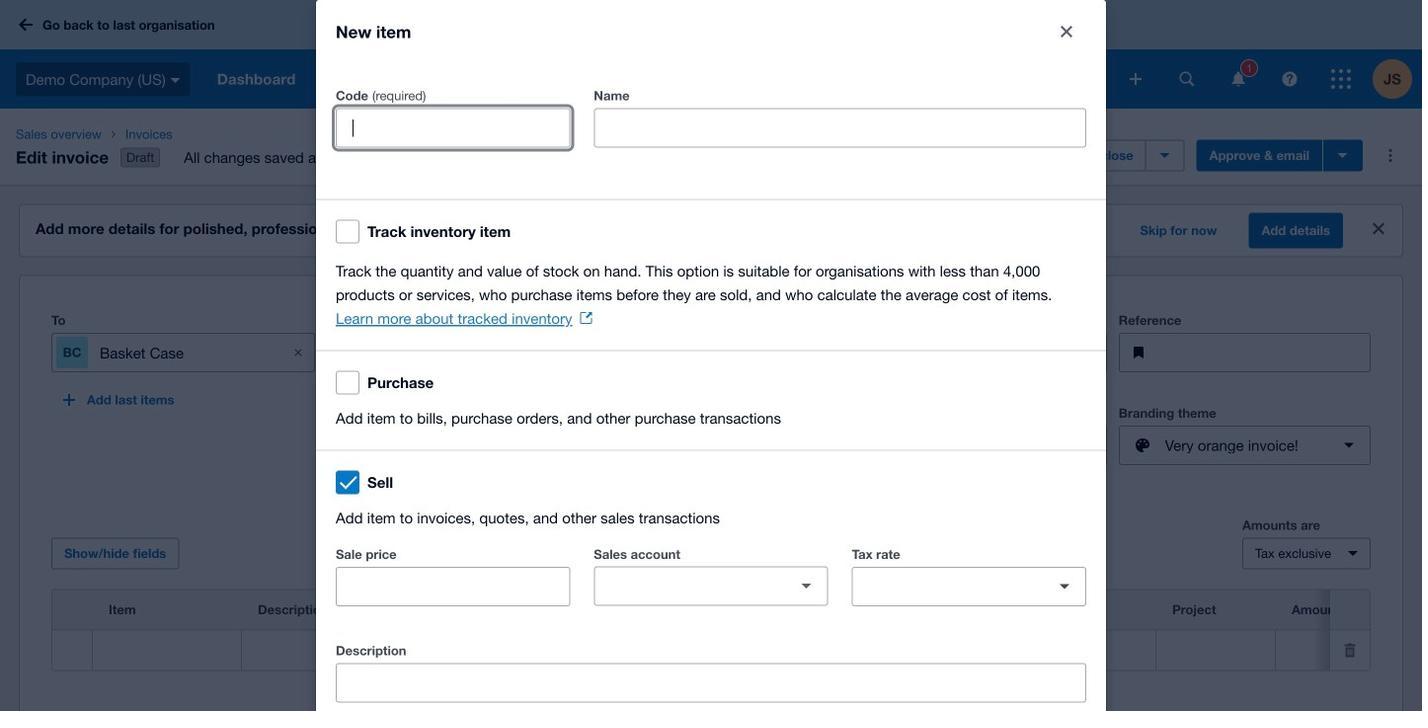 Task type: vqa. For each thing, say whether or not it's contained in the screenshot.
list of 1099 contacts Element
no



Task type: locate. For each thing, give the bounding box(es) containing it.
None field
[[510, 632, 589, 670], [590, 632, 738, 670], [1277, 632, 1423, 670], [510, 632, 589, 670], [590, 632, 738, 670], [1277, 632, 1423, 670]]

invoice line item list element
[[51, 590, 1423, 672]]

svg image
[[1233, 72, 1246, 86], [1283, 72, 1298, 86], [171, 78, 181, 83]]

more date options image
[[804, 333, 843, 373]]

close modal image
[[1047, 12, 1087, 51]]

dialog
[[316, 0, 1107, 711]]

None text field
[[595, 109, 1086, 147], [639, 334, 796, 372], [903, 334, 1107, 372], [1167, 334, 1371, 372], [242, 632, 509, 670], [337, 665, 1086, 702], [595, 109, 1086, 147], [639, 334, 796, 372], [903, 334, 1107, 372], [1167, 334, 1371, 372], [242, 632, 509, 670], [337, 665, 1086, 702]]

svg image
[[19, 18, 33, 31], [1332, 69, 1352, 89], [1180, 72, 1195, 86], [1130, 73, 1142, 85]]

0 horizontal spatial svg image
[[171, 78, 181, 83]]

banner
[[0, 0, 1423, 109]]

2 horizontal spatial svg image
[[1283, 72, 1298, 86]]

None text field
[[337, 109, 569, 147], [375, 334, 532, 372], [337, 568, 569, 606], [337, 109, 569, 147], [375, 334, 532, 372], [337, 568, 569, 606]]

more date options image
[[540, 333, 579, 373]]



Task type: describe. For each thing, give the bounding box(es) containing it.
1 horizontal spatial svg image
[[1233, 72, 1246, 86]]

tax rate, image
[[1060, 584, 1070, 589]]

invoice number element
[[855, 333, 1108, 373]]

close image
[[1374, 223, 1385, 235]]



